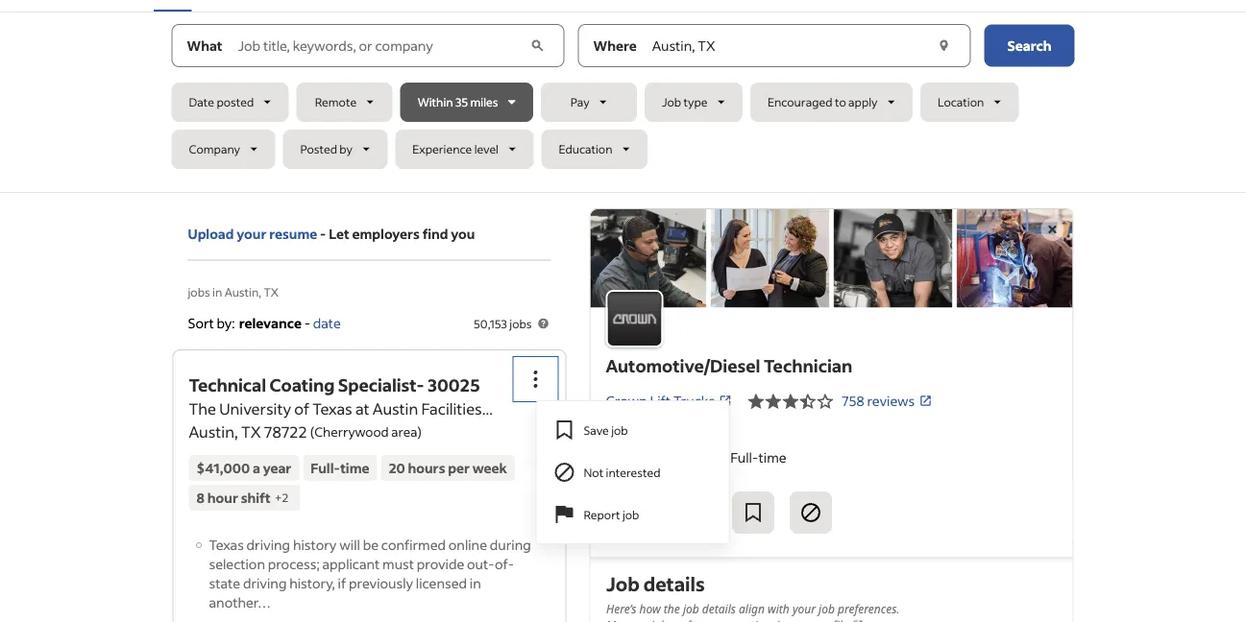 Task type: vqa. For each thing, say whether or not it's contained in the screenshot.
second Clear element from the left
yes



Task type: describe. For each thing, give the bounding box(es) containing it.
within
[[418, 95, 453, 110]]

sort
[[188, 314, 214, 332]]

save job button
[[538, 409, 728, 452]]

facilities...
[[421, 399, 493, 419]]

employers
[[352, 225, 420, 243]]

upload your resume - let employers find you
[[188, 225, 475, 243]]

20
[[389, 460, 405, 477]]

remote button
[[297, 83, 393, 122]]

by
[[340, 142, 353, 157]]

35
[[456, 95, 468, 110]]

report job button
[[538, 494, 728, 536]]

What field
[[234, 25, 526, 67]]

job details
[[606, 572, 705, 597]]

apply now
[[622, 503, 701, 523]]

within 35 miles
[[418, 95, 498, 110]]

0 horizontal spatial your
[[237, 225, 267, 243]]

miles
[[471, 95, 498, 110]]

history,
[[290, 575, 335, 592]]

1 vertical spatial details
[[702, 602, 736, 618]]

jobs in austin, tx
[[188, 285, 279, 299]]

align
[[739, 602, 765, 618]]

find
[[423, 225, 448, 243]]

clear element for what
[[528, 36, 548, 55]]

experience level button
[[395, 130, 534, 169]]

pay button
[[541, 83, 637, 122]]

education button
[[542, 130, 648, 169]]

area
[[392, 424, 418, 441]]

to
[[835, 95, 847, 110]]

by:
[[217, 314, 235, 332]]

758 reviews
[[842, 393, 915, 410]]

1 horizontal spatial time
[[759, 449, 787, 466]]

of
[[294, 399, 310, 419]]

date
[[189, 95, 214, 110]]

job type
[[662, 95, 708, 110]]

technical coating specialist- 30025 button
[[189, 374, 480, 396]]

$41,000 a year
[[197, 460, 292, 477]]

- full-time
[[719, 449, 787, 466]]

per
[[448, 460, 470, 477]]

out-
[[467, 555, 495, 573]]

posted by button
[[283, 130, 388, 169]]

relevance
[[239, 314, 302, 332]]

technical coating specialist- 30025 group
[[515, 358, 730, 545]]

78722
[[264, 422, 307, 442]]

previously
[[349, 575, 413, 592]]

+
[[275, 491, 282, 505]]

location button
[[921, 83, 1020, 122]]

specialist-
[[338, 374, 424, 396]]

- for let
[[320, 225, 326, 243]]

selection
[[209, 555, 265, 573]]

type
[[684, 95, 708, 110]]

50,153 jobs
[[474, 316, 532, 331]]

1 horizontal spatial jobs
[[510, 316, 532, 331]]

provide
[[417, 555, 465, 573]]

lift
[[650, 393, 671, 410]]

1 vertical spatial driving
[[243, 575, 287, 592]]

job inside button
[[623, 507, 640, 522]]

save
[[584, 423, 609, 438]]

cherrywood
[[315, 424, 389, 441]]

job type button
[[645, 83, 743, 122]]

apply now button
[[606, 492, 717, 534]]

week
[[473, 460, 507, 477]]

report
[[584, 507, 621, 522]]

shift
[[241, 490, 271, 507]]

here's how the job details align with your job preferences.
[[606, 602, 900, 618]]

crown lift trucks link
[[606, 391, 733, 412]]

job right the
[[683, 602, 699, 618]]

1 horizontal spatial your
[[792, 602, 816, 618]]

Where field
[[649, 25, 933, 67]]

tx inside technical coating specialist- 30025 the university of texas at austin facilities... austin, tx 78722 ( cherrywood area )
[[241, 422, 261, 442]]

in inside texas driving history will be confirmed online during selection process; applicant must provide out-of- state driving history, if previously licensed in another…
[[470, 575, 481, 592]]

coating
[[270, 374, 335, 396]]

posted
[[300, 142, 337, 157]]

austin
[[373, 399, 418, 419]]

posted
[[217, 95, 254, 110]]

posted by
[[300, 142, 353, 157]]



Task type: locate. For each thing, give the bounding box(es) containing it.
20 hours per week
[[389, 460, 507, 477]]

clear element up location
[[935, 36, 954, 55]]

clear image up pay dropdown button
[[528, 36, 548, 55]]

year
[[263, 460, 292, 477]]

- left 'date'
[[304, 314, 310, 332]]

job for job type
[[662, 95, 682, 110]]

here's
[[606, 602, 636, 618]]

tx down lift
[[652, 422, 669, 439]]

1 horizontal spatial job
[[662, 95, 682, 110]]

not interested
[[584, 465, 661, 480]]

- down crown lift trucks link
[[722, 449, 728, 466]]

encouraged to apply button
[[751, 83, 913, 122]]

2 clear element from the left
[[935, 36, 954, 55]]

of-
[[495, 555, 514, 573]]

1 horizontal spatial full-
[[731, 449, 759, 466]]

2 vertical spatial -
[[722, 449, 728, 466]]

austin, tx
[[606, 422, 669, 439]]

1 vertical spatial in
[[470, 575, 481, 592]]

30025
[[428, 374, 480, 396]]

will
[[340, 536, 360, 554]]

job for job details
[[606, 572, 639, 597]]

if
[[338, 575, 346, 592]]

the
[[189, 399, 216, 419]]

job left preferences.
[[819, 602, 835, 618]]

job actions image
[[524, 368, 547, 391]]

job right save
[[612, 423, 628, 438]]

date posted
[[189, 95, 254, 110]]

2 horizontal spatial -
[[722, 449, 728, 466]]

apply
[[849, 95, 878, 110]]

2 clear image from the left
[[935, 36, 954, 55]]

$41,000
[[197, 460, 250, 477]]

austin, up by:
[[225, 285, 262, 299]]

austin, down crown
[[606, 422, 649, 439]]

in up by:
[[213, 285, 222, 299]]

0 horizontal spatial full-
[[311, 460, 340, 477]]

driving up another… on the left
[[243, 575, 287, 592]]

upload your resume link
[[188, 224, 318, 244]]

0 vertical spatial driving
[[247, 536, 290, 554]]

with
[[768, 602, 789, 618]]

you
[[451, 225, 475, 243]]

pay
[[571, 95, 590, 110]]

0 horizontal spatial job
[[606, 572, 639, 597]]

clear element
[[528, 36, 548, 55], [935, 36, 954, 55]]

how
[[639, 602, 661, 618]]

none search field containing what
[[172, 24, 1075, 177]]

in
[[213, 285, 222, 299], [470, 575, 481, 592]]

date posted button
[[172, 83, 289, 122]]

clear image for where
[[935, 36, 954, 55]]

758
[[842, 393, 865, 410]]

jobs up sort
[[188, 285, 210, 299]]

texas up selection
[[209, 536, 244, 554]]

job right report
[[623, 507, 640, 522]]

search button
[[985, 25, 1075, 67]]

tx down university
[[241, 422, 261, 442]]

company
[[189, 142, 240, 157]]

crown
[[606, 393, 648, 410]]

preferences.
[[838, 602, 900, 618]]

job
[[662, 95, 682, 110], [606, 572, 639, 597]]

automotive/diesel
[[606, 355, 761, 377]]

0 horizontal spatial tx
[[241, 422, 261, 442]]

1 clear image from the left
[[528, 36, 548, 55]]

automotive/diesel technician
[[606, 355, 853, 377]]

date link
[[313, 314, 341, 332]]

0 horizontal spatial clear element
[[528, 36, 548, 55]]

let
[[329, 225, 350, 243]]

experience
[[413, 142, 472, 157]]

3.4 out of 5 stars. link to 758 company reviews (opens in a new tab) image
[[748, 390, 834, 413]]

driving up 'process;'
[[247, 536, 290, 554]]

search
[[1008, 37, 1052, 54]]

in down "out-"
[[470, 575, 481, 592]]

technician
[[764, 355, 853, 377]]

your right with
[[792, 602, 816, 618]]

texas down technical coating specialist- 30025 button in the bottom left of the page
[[313, 399, 353, 419]]

level
[[475, 142, 499, 157]]

be
[[363, 536, 379, 554]]

education
[[559, 142, 613, 157]]

clear image
[[528, 36, 548, 55], [935, 36, 954, 55]]

details left the align
[[702, 602, 736, 618]]

(
[[310, 424, 315, 441]]

job preferences (opens in a new window) image
[[852, 620, 864, 623]]

full- up save this job icon
[[731, 449, 759, 466]]

- left let
[[320, 225, 326, 243]]

details up the
[[643, 572, 705, 597]]

jobs left help icon
[[510, 316, 532, 331]]

1 horizontal spatial clear element
[[935, 36, 954, 55]]

None search field
[[172, 24, 1075, 177]]

time down 3.4 out of 5 stars. link to 758 company reviews (opens in a new tab) image
[[759, 449, 787, 466]]

trucks
[[674, 393, 715, 410]]

interested
[[606, 465, 661, 480]]

your right upload
[[237, 225, 267, 243]]

0 horizontal spatial clear image
[[528, 36, 548, 55]]

crown lift trucks
[[606, 393, 715, 410]]

0 vertical spatial -
[[320, 225, 326, 243]]

1 clear element from the left
[[528, 36, 548, 55]]

0 vertical spatial texas
[[313, 399, 353, 419]]

online
[[449, 536, 487, 554]]

1 vertical spatial texas
[[209, 536, 244, 554]]

driving
[[247, 536, 290, 554], [243, 575, 287, 592]]

sort by: relevance - date
[[188, 314, 341, 332]]

0 horizontal spatial time
[[340, 460, 370, 477]]

job left type
[[662, 95, 682, 110]]

your
[[237, 225, 267, 243], [792, 602, 816, 618]]

hours
[[408, 460, 446, 477]]

2 horizontal spatial tx
[[652, 422, 669, 439]]

clear image up location
[[935, 36, 954, 55]]

)
[[418, 424, 422, 441]]

1 horizontal spatial in
[[470, 575, 481, 592]]

8
[[197, 490, 205, 507]]

1 horizontal spatial -
[[320, 225, 326, 243]]

not interested button
[[538, 452, 728, 494]]

what
[[187, 37, 223, 54]]

clear image for what
[[528, 36, 548, 55]]

licensed
[[416, 575, 467, 592]]

process;
[[268, 555, 320, 573]]

1 vertical spatial job
[[606, 572, 639, 597]]

now
[[669, 503, 701, 523]]

experience level
[[413, 142, 499, 157]]

confirmed
[[381, 536, 446, 554]]

applicant
[[323, 555, 380, 573]]

remote
[[315, 95, 357, 110]]

texas driving history will be confirmed online during selection process; applicant must provide out-of- state driving history, if previously licensed in another…
[[209, 536, 531, 611]]

1 horizontal spatial tx
[[264, 285, 279, 299]]

austin, down the
[[189, 422, 238, 442]]

job
[[612, 423, 628, 438], [623, 507, 640, 522], [683, 602, 699, 618], [819, 602, 835, 618]]

0 horizontal spatial texas
[[209, 536, 244, 554]]

1 vertical spatial jobs
[[510, 316, 532, 331]]

crown lift trucks logo image
[[591, 210, 1073, 308], [606, 290, 664, 348]]

reviews
[[868, 393, 915, 410]]

job inside button
[[612, 423, 628, 438]]

time down cherrywood
[[340, 460, 370, 477]]

details
[[643, 572, 705, 597], [702, 602, 736, 618]]

help icon image
[[536, 316, 551, 332]]

austin, inside technical coating specialist- 30025 the university of texas at austin facilities... austin, tx 78722 ( cherrywood area )
[[189, 422, 238, 442]]

job up here's
[[606, 572, 639, 597]]

758 reviews link
[[842, 393, 933, 410]]

save job
[[584, 423, 628, 438]]

close job details image
[[1042, 218, 1065, 241]]

tx up relevance
[[264, 285, 279, 299]]

time
[[759, 449, 787, 466], [340, 460, 370, 477]]

not interested image
[[800, 502, 823, 525]]

where
[[594, 37, 637, 54]]

0 vertical spatial in
[[213, 285, 222, 299]]

state
[[209, 575, 240, 592]]

0 horizontal spatial -
[[304, 314, 310, 332]]

clear element up pay dropdown button
[[528, 36, 548, 55]]

within 35 miles button
[[401, 83, 533, 122]]

full-
[[731, 449, 759, 466], [311, 460, 340, 477]]

another…
[[209, 594, 271, 611]]

1 vertical spatial your
[[792, 602, 816, 618]]

0 vertical spatial details
[[643, 572, 705, 597]]

job inside job type popup button
[[662, 95, 682, 110]]

1 horizontal spatial texas
[[313, 399, 353, 419]]

date
[[313, 314, 341, 332]]

50,153
[[474, 316, 508, 331]]

1 vertical spatial -
[[304, 314, 310, 332]]

clear element for where
[[935, 36, 954, 55]]

texas inside technical coating specialist- 30025 the university of texas at austin facilities... austin, tx 78722 ( cherrywood area )
[[313, 399, 353, 419]]

full- down the '('
[[311, 460, 340, 477]]

encouraged to apply
[[768, 95, 878, 110]]

1 horizontal spatial clear image
[[935, 36, 954, 55]]

save this job image
[[742, 502, 765, 525]]

must
[[383, 555, 414, 573]]

0 horizontal spatial in
[[213, 285, 222, 299]]

2
[[282, 491, 289, 505]]

texas inside texas driving history will be confirmed online during selection process; applicant must provide out-of- state driving history, if previously licensed in another…
[[209, 536, 244, 554]]

hour
[[207, 490, 238, 507]]

technical coating specialist- 30025 the university of texas at austin facilities... austin, tx 78722 ( cherrywood area )
[[189, 374, 493, 442]]

0 vertical spatial your
[[237, 225, 267, 243]]

0 vertical spatial jobs
[[188, 285, 210, 299]]

0 vertical spatial job
[[662, 95, 682, 110]]

0 horizontal spatial jobs
[[188, 285, 210, 299]]

location
[[938, 95, 985, 110]]

- for date
[[304, 314, 310, 332]]



